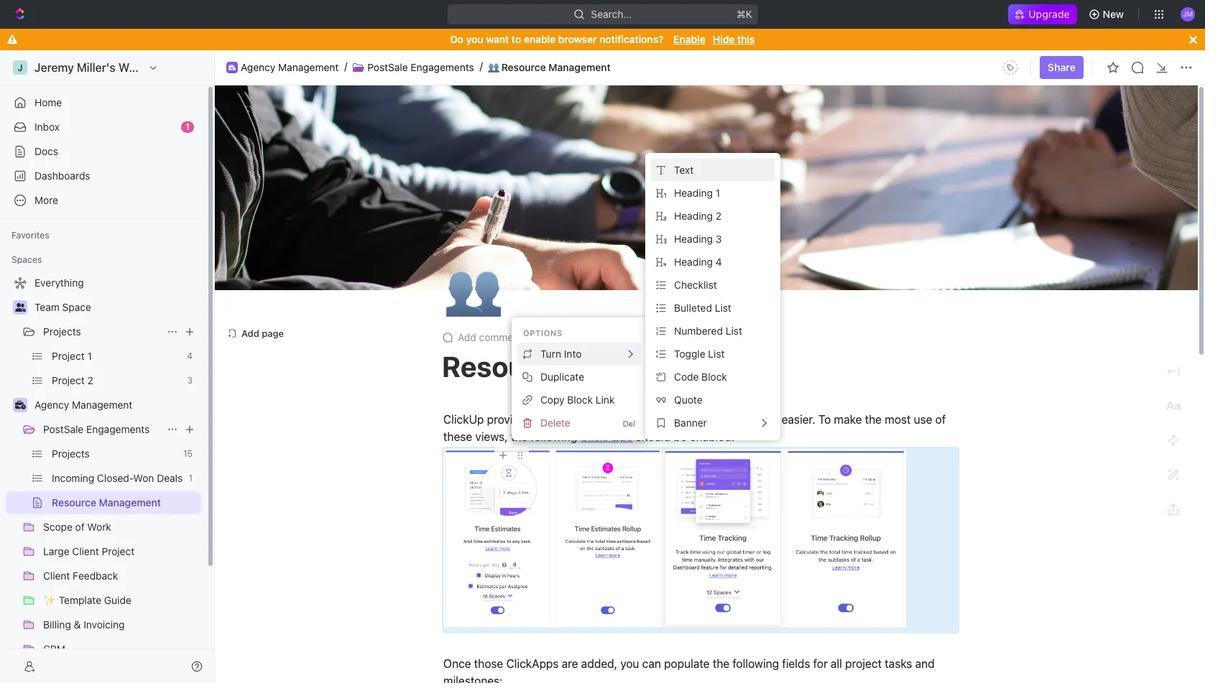 Task type: vqa. For each thing, say whether or not it's contained in the screenshot.
following to the left
yes



Task type: describe. For each thing, give the bounding box(es) containing it.
spaces
[[11, 254, 42, 265]]

browser
[[558, 33, 597, 45]]

home link
[[6, 91, 201, 114]]

of
[[936, 413, 946, 426]]

block for copy
[[567, 394, 593, 406]]

provides
[[487, 413, 532, 426]]

👥
[[488, 61, 499, 73]]

duplicate button
[[517, 366, 641, 389]]

page
[[262, 328, 284, 339]]

use
[[914, 413, 933, 426]]

added,
[[581, 658, 617, 671]]

add page
[[241, 328, 284, 339]]

agency for the bottommost "agency management" link
[[34, 399, 69, 411]]

heading for heading 3
[[674, 233, 713, 245]]

dashboards link
[[6, 165, 201, 188]]

fields
[[782, 658, 810, 671]]

business time image for the bottommost "agency management" link
[[15, 401, 26, 410]]

be
[[674, 431, 687, 444]]

checklist button
[[651, 274, 775, 297]]

bulleted
[[674, 302, 712, 314]]

into
[[564, 348, 582, 360]]

banner
[[674, 417, 707, 429]]

share
[[1048, 61, 1076, 73]]

resource management
[[442, 349, 749, 383]]

0 horizontal spatial the
[[511, 431, 528, 444]]

block for code
[[702, 371, 727, 383]]

hide
[[713, 33, 735, 45]]

team space
[[34, 301, 91, 313]]

enable
[[674, 33, 706, 45]]

0 vertical spatial postsale engagements
[[368, 61, 474, 73]]

these
[[443, 431, 472, 444]]

are
[[562, 658, 578, 671]]

user group image
[[15, 303, 26, 312]]

heading 1 button
[[651, 182, 775, 205]]

1 horizontal spatial postsale
[[368, 61, 408, 73]]

code block button
[[651, 366, 775, 389]]

enable
[[524, 33, 556, 45]]

once
[[443, 658, 471, 671]]

1 inside sidebar navigation
[[185, 121, 190, 132]]

docs link
[[6, 140, 201, 163]]

heading 2
[[674, 210, 722, 222]]

banner button
[[651, 412, 775, 435]]

agency for "agency management" link to the right
[[241, 61, 275, 73]]

heading 1
[[674, 187, 720, 199]]

toggle list
[[674, 348, 725, 360]]

numbered
[[674, 325, 723, 337]]

tree inside sidebar navigation
[[6, 272, 201, 683]]

4
[[716, 256, 722, 268]]

most
[[885, 413, 911, 426]]

for
[[813, 658, 828, 671]]

heading 3 button
[[651, 228, 775, 251]]

do you want to enable browser notifications? enable hide this
[[450, 33, 755, 45]]

0 horizontal spatial you
[[466, 33, 483, 45]]

duplicate
[[540, 371, 584, 383]]

text
[[674, 164, 694, 176]]

you inside the 'once those clickapps are added, you can populate the following fields for all project tasks and milestones:'
[[620, 658, 639, 671]]

that
[[607, 413, 628, 426]]

turn into
[[540, 348, 582, 360]]

want
[[486, 33, 509, 45]]

should
[[636, 431, 671, 444]]

docs
[[34, 145, 58, 157]]

tasks
[[885, 658, 912, 671]]

clickup
[[443, 413, 484, 426]]

projects link
[[43, 321, 161, 344]]

2 make from the left
[[834, 413, 862, 426]]

numbered list button
[[651, 320, 775, 343]]

👥 resource management
[[488, 61, 611, 73]]

engagements inside sidebar navigation
[[86, 423, 150, 436]]

inbox
[[34, 121, 60, 133]]

project
[[845, 658, 882, 671]]

add for add page
[[241, 328, 259, 339]]

0 vertical spatial the
[[865, 413, 882, 426]]

0 vertical spatial agency management
[[241, 61, 339, 73]]

1 vertical spatial resource
[[442, 349, 568, 383]]

1 make from the left
[[631, 413, 659, 426]]

numbered list
[[674, 325, 742, 337]]

0 vertical spatial clickapps
[[580, 431, 633, 444]]

quote button
[[651, 389, 775, 412]]

add comment
[[458, 332, 523, 344]]

toggle list button
[[651, 343, 775, 366]]

heading for heading 1
[[674, 187, 713, 199]]

business time image for "agency management" link to the right
[[229, 65, 236, 70]]



Task type: locate. For each thing, give the bounding box(es) containing it.
favorites button
[[6, 227, 55, 244]]

enabled:
[[690, 431, 735, 444]]

following inside clickup provides several views that make resource management easier. to make the most use of these views, the following
[[531, 431, 577, 444]]

clickapps left are
[[506, 658, 559, 671]]

the left most on the bottom
[[865, 413, 882, 426]]

sidebar navigation
[[0, 50, 215, 683]]

heading for heading 4
[[674, 256, 713, 268]]

1
[[185, 121, 190, 132], [716, 187, 720, 199]]

resource down to
[[501, 61, 546, 73]]

search...
[[591, 8, 632, 20]]

can
[[642, 658, 661, 671]]

list for numbered list
[[726, 325, 742, 337]]

1 vertical spatial agency management link
[[34, 394, 198, 417]]

the
[[865, 413, 882, 426], [511, 431, 528, 444], [713, 658, 730, 671]]

business time image
[[229, 65, 236, 70], [15, 401, 26, 410]]

0 horizontal spatial add
[[241, 328, 259, 339]]

1 horizontal spatial the
[[713, 658, 730, 671]]

list down the numbered list button
[[708, 348, 725, 360]]

comment
[[479, 332, 523, 344]]

the inside the 'once those clickapps are added, you can populate the following fields for all project tasks and milestones:'
[[713, 658, 730, 671]]

1 vertical spatial 1
[[716, 187, 720, 199]]

2 heading from the top
[[674, 210, 713, 222]]

0 vertical spatial engagements
[[411, 61, 474, 73]]

views,
[[475, 431, 508, 444]]

clickapps should be enabled:
[[580, 431, 735, 444]]

0 vertical spatial block
[[702, 371, 727, 383]]

do
[[450, 33, 463, 45]]

checklist
[[674, 279, 717, 291]]

this
[[737, 33, 755, 45]]

code block
[[674, 371, 727, 383]]

0 vertical spatial you
[[466, 33, 483, 45]]

postsale
[[368, 61, 408, 73], [43, 423, 84, 436]]

toggle
[[674, 348, 705, 360]]

1 horizontal spatial agency
[[241, 61, 275, 73]]

1 horizontal spatial business time image
[[229, 65, 236, 70]]

agency management inside sidebar navigation
[[34, 399, 132, 411]]

1 vertical spatial the
[[511, 431, 528, 444]]

0 vertical spatial list
[[715, 302, 732, 314]]

0 horizontal spatial business time image
[[15, 401, 26, 410]]

1 horizontal spatial agency management link
[[241, 61, 339, 74]]

0 horizontal spatial agency management
[[34, 399, 132, 411]]

heading 4 button
[[651, 251, 775, 274]]

copy
[[540, 394, 565, 406]]

1 vertical spatial postsale engagements
[[43, 423, 150, 436]]

you right do
[[466, 33, 483, 45]]

list down checklist button
[[715, 302, 732, 314]]

1 vertical spatial following
[[733, 658, 779, 671]]

you
[[466, 33, 483, 45], [620, 658, 639, 671]]

heading down the heading 2
[[674, 233, 713, 245]]

del
[[623, 419, 635, 428]]

0 horizontal spatial clickapps
[[506, 658, 559, 671]]

once those clickapps are added, you can populate the following fields for all project tasks and milestones:
[[443, 658, 938, 683]]

1 horizontal spatial postsale engagements link
[[368, 61, 474, 74]]

following inside the 'once those clickapps are added, you can populate the following fields for all project tasks and milestones:'
[[733, 658, 779, 671]]

agency inside tree
[[34, 399, 69, 411]]

heading for heading 2
[[674, 210, 713, 222]]

and
[[915, 658, 935, 671]]

1 vertical spatial you
[[620, 658, 639, 671]]

2 horizontal spatial the
[[865, 413, 882, 426]]

1 inside heading 1 button
[[716, 187, 720, 199]]

1 horizontal spatial make
[[834, 413, 862, 426]]

upgrade link
[[1009, 4, 1077, 24]]

several
[[535, 413, 572, 426]]

upgrade
[[1029, 8, 1070, 20]]

all
[[831, 658, 842, 671]]

1 horizontal spatial agency management
[[241, 61, 339, 73]]

3 heading from the top
[[674, 233, 713, 245]]

clickapps link
[[580, 431, 633, 444]]

0 vertical spatial 1
[[185, 121, 190, 132]]

heading down heading 1
[[674, 210, 713, 222]]

0 horizontal spatial postsale engagements link
[[43, 418, 161, 441]]

code
[[674, 371, 699, 383]]

views
[[575, 413, 604, 426]]

agency
[[241, 61, 275, 73], [34, 399, 69, 411]]

easier.
[[782, 413, 815, 426]]

new
[[1103, 8, 1124, 20]]

add left page
[[241, 328, 259, 339]]

bulleted list button
[[651, 297, 775, 320]]

add for add comment
[[458, 332, 476, 344]]

list down the bulleted list button
[[726, 325, 742, 337]]

management inside tree
[[72, 399, 132, 411]]

resource
[[501, 61, 546, 73], [442, 349, 568, 383]]

business time image inside sidebar navigation
[[15, 401, 26, 410]]

heading up checklist
[[674, 256, 713, 268]]

1 vertical spatial clickapps
[[506, 658, 559, 671]]

1 horizontal spatial following
[[733, 658, 779, 671]]

tree containing team space
[[6, 272, 201, 683]]

clickapps inside the 'once those clickapps are added, you can populate the following fields for all project tasks and milestones:'
[[506, 658, 559, 671]]

block down toggle list button
[[702, 371, 727, 383]]

list for bulleted list
[[715, 302, 732, 314]]

1 vertical spatial business time image
[[15, 401, 26, 410]]

block up views
[[567, 394, 593, 406]]

the down provides
[[511, 431, 528, 444]]

2 vertical spatial list
[[708, 348, 725, 360]]

favorites
[[11, 230, 49, 241]]

heading 3
[[674, 233, 722, 245]]

copy block link
[[540, 394, 615, 406]]

4 heading from the top
[[674, 256, 713, 268]]

0 horizontal spatial engagements
[[86, 423, 150, 436]]

link
[[596, 394, 615, 406]]

1 vertical spatial list
[[726, 325, 742, 337]]

agency management link
[[241, 61, 339, 74], [34, 394, 198, 417]]

following down delete
[[531, 431, 577, 444]]

heading
[[674, 187, 713, 199], [674, 210, 713, 222], [674, 233, 713, 245], [674, 256, 713, 268]]

copy block link button
[[517, 389, 641, 412]]

1 horizontal spatial clickapps
[[580, 431, 633, 444]]

1 horizontal spatial add
[[458, 332, 476, 344]]

1 horizontal spatial postsale engagements
[[368, 61, 474, 73]]

the right the populate
[[713, 658, 730, 671]]

turn into button
[[517, 343, 641, 366]]

make right to
[[834, 413, 862, 426]]

1 horizontal spatial 1
[[716, 187, 720, 199]]

turn
[[540, 348, 561, 360]]

postsale inside sidebar navigation
[[43, 423, 84, 436]]

clickup provides several views that make resource management easier. to make the most use of these views, the following
[[443, 413, 949, 444]]

you left can
[[620, 658, 639, 671]]

to
[[512, 33, 521, 45]]

make up should
[[631, 413, 659, 426]]

2 vertical spatial the
[[713, 658, 730, 671]]

postsale engagements inside tree
[[43, 423, 150, 436]]

1 heading from the top
[[674, 187, 713, 199]]

team
[[34, 301, 60, 313]]

1 vertical spatial agency management
[[34, 399, 132, 411]]

those
[[474, 658, 503, 671]]

1 horizontal spatial block
[[702, 371, 727, 383]]

tree
[[6, 272, 201, 683]]

0 horizontal spatial agency
[[34, 399, 69, 411]]

dashboards
[[34, 170, 90, 182]]

delete
[[540, 417, 570, 429]]

management
[[710, 413, 779, 426]]

1 vertical spatial agency
[[34, 399, 69, 411]]

0 horizontal spatial agency management link
[[34, 394, 198, 417]]

home
[[34, 96, 62, 109]]

text button
[[651, 159, 775, 182]]

0 vertical spatial postsale
[[368, 61, 408, 73]]

postsale engagements
[[368, 61, 474, 73], [43, 423, 150, 436]]

heading 4
[[674, 256, 722, 268]]

populate
[[664, 658, 710, 671]]

clickapps down that
[[580, 431, 633, 444]]

0 vertical spatial resource
[[501, 61, 546, 73]]

0 vertical spatial following
[[531, 431, 577, 444]]

following left fields
[[733, 658, 779, 671]]

1 vertical spatial engagements
[[86, 423, 150, 436]]

0 horizontal spatial postsale engagements
[[43, 423, 150, 436]]

clickapps
[[580, 431, 633, 444], [506, 658, 559, 671]]

heading up the heading 2
[[674, 187, 713, 199]]

1 vertical spatial postsale engagements link
[[43, 418, 161, 441]]

new button
[[1083, 3, 1133, 26]]

1 horizontal spatial engagements
[[411, 61, 474, 73]]

0 vertical spatial business time image
[[229, 65, 236, 70]]

1 vertical spatial block
[[567, 394, 593, 406]]

0 horizontal spatial following
[[531, 431, 577, 444]]

resource down comment
[[442, 349, 568, 383]]

space
[[62, 301, 91, 313]]

0 horizontal spatial block
[[567, 394, 593, 406]]

projects
[[43, 326, 81, 338]]

1 horizontal spatial you
[[620, 658, 639, 671]]

2
[[716, 210, 722, 222]]

0 vertical spatial agency management link
[[241, 61, 339, 74]]

0 horizontal spatial 1
[[185, 121, 190, 132]]

milestones:
[[443, 675, 503, 683]]

3
[[716, 233, 722, 245]]

0 vertical spatial postsale engagements link
[[368, 61, 474, 74]]

resource
[[662, 413, 707, 426]]

team space link
[[34, 296, 198, 319]]

heading 2 button
[[651, 205, 775, 228]]

0 horizontal spatial make
[[631, 413, 659, 426]]

1 vertical spatial postsale
[[43, 423, 84, 436]]

list
[[715, 302, 732, 314], [726, 325, 742, 337], [708, 348, 725, 360]]

0 vertical spatial agency
[[241, 61, 275, 73]]

quote
[[674, 394, 703, 406]]

options
[[523, 328, 563, 338]]

list for toggle list
[[708, 348, 725, 360]]

⌘k
[[736, 8, 752, 20]]

add left comment
[[458, 332, 476, 344]]

0 horizontal spatial postsale
[[43, 423, 84, 436]]



